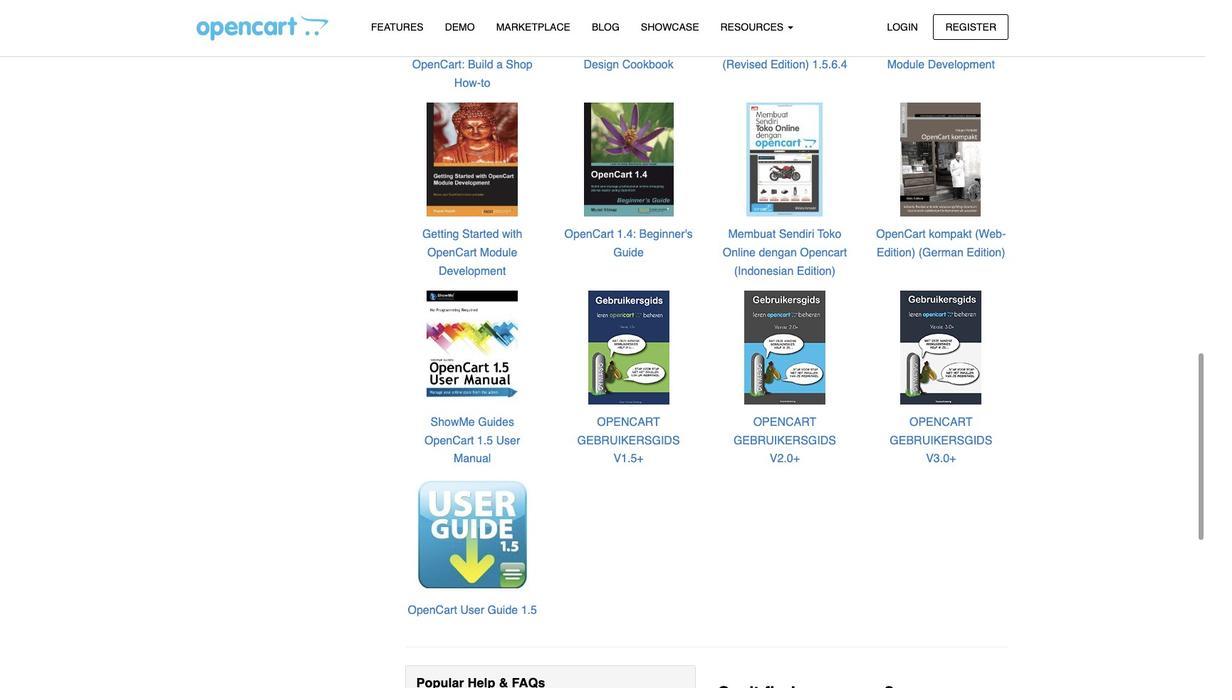 Task type: locate. For each thing, give the bounding box(es) containing it.
opencart up v1.5+
[[597, 416, 660, 429]]

0 horizontal spatial 1.5
[[477, 435, 493, 447]]

opencart 1.4: beginner's guide image
[[571, 102, 687, 217]]

1 vertical spatial with
[[502, 228, 523, 241]]

0 horizontal spatial guide
[[488, 604, 518, 617]]

1 gebruikersgids from the left
[[578, 435, 680, 447]]

0 vertical spatial with
[[515, 40, 535, 53]]

kompakt
[[929, 228, 972, 241]]

membuat sendiri toko online dengan opencart (indonesian edition) link
[[723, 228, 847, 278]]

1 vertical spatial guide
[[488, 604, 518, 617]]

edition)
[[771, 59, 810, 71], [877, 247, 916, 259], [967, 247, 1006, 259], [797, 265, 836, 278]]

resources
[[721, 21, 787, 33]]

development down theme
[[928, 59, 995, 71]]

1 vertical spatial development
[[439, 265, 506, 278]]

1 vertical spatial user
[[461, 604, 485, 617]]

1 horizontal spatial user
[[496, 435, 520, 447]]

development down started
[[439, 265, 506, 278]]

edition) down customising
[[771, 59, 810, 71]]

instant e-commerce with opencart: build a shop how-to image
[[415, 0, 530, 29]]

gebruikersgids up v1.5+
[[578, 435, 680, 447]]

showcase link
[[631, 15, 710, 40]]

opencart inside "opencart 1.4: beginner's guide"
[[565, 228, 614, 241]]

opencart kompakt (web- edition) (german edition)
[[877, 228, 1006, 259]]

user inside showme guides opencart 1.5 user manual
[[496, 435, 520, 447]]

features
[[371, 21, 424, 33]]

1 opencart from the left
[[597, 416, 660, 429]]

3 gebruikersgids from the left
[[890, 435, 993, 447]]

instant e-commerce with opencart: build a shop how-to
[[410, 40, 535, 90]]

development
[[928, 59, 995, 71], [439, 265, 506, 278]]

0 horizontal spatial development
[[439, 265, 506, 278]]

cookbook
[[623, 59, 674, 71]]

register link
[[934, 14, 1009, 40]]

getting started with opencart module development image
[[415, 102, 530, 217]]

2 horizontal spatial opencart
[[910, 416, 973, 429]]

opencart - open source shopping cart solution image
[[197, 15, 329, 41]]

gebruikersgids for v3.0+
[[890, 435, 993, 447]]

customising
[[728, 40, 790, 53]]

1 horizontal spatial opencart
[[754, 416, 817, 429]]

demo
[[445, 21, 475, 33]]

1 horizontal spatial 1.5
[[521, 604, 537, 617]]

edition) down opencart
[[797, 265, 836, 278]]

0 horizontal spatial gebruikersgids
[[578, 435, 680, 447]]

1 horizontal spatial gebruikersgids
[[734, 435, 837, 447]]

theme
[[939, 40, 974, 53]]

register
[[946, 21, 997, 32]]

opencart 1.4: beginner's guide
[[565, 228, 693, 259]]

module
[[888, 59, 925, 71], [480, 247, 518, 259]]

module inside the opencart theme and module development
[[888, 59, 925, 71]]

1.5
[[477, 435, 493, 447], [521, 604, 537, 617]]

opencart gebruikersgids v3.0+
[[890, 416, 993, 466]]

3 opencart from the left
[[910, 416, 973, 429]]

opencart up v3.0+
[[910, 416, 973, 429]]

module down login "link"
[[888, 59, 925, 71]]

user
[[496, 435, 520, 447], [461, 604, 485, 617]]

with up shop
[[515, 40, 535, 53]]

demo link
[[434, 15, 486, 40]]

v1.5+
[[614, 453, 644, 466]]

edition) inside customising opencart (revised edition) 1.5.6.4
[[771, 59, 810, 71]]

a
[[497, 59, 503, 71]]

0 horizontal spatial opencart
[[597, 416, 660, 429]]

1 horizontal spatial guide
[[614, 247, 644, 259]]

with
[[515, 40, 535, 53], [502, 228, 523, 241]]

2 gebruikersgids from the left
[[734, 435, 837, 447]]

toko
[[818, 228, 842, 241]]

opencart for v2.0+
[[754, 416, 817, 429]]

opencart 1.4 template design cookbook image
[[571, 0, 687, 29]]

membuat
[[729, 228, 776, 241]]

opencart inside opencart kompakt (web- edition) (german edition)
[[877, 228, 926, 241]]

0 vertical spatial guide
[[614, 247, 644, 259]]

commerce
[[459, 40, 512, 53]]

1 horizontal spatial module
[[888, 59, 925, 71]]

membuat sendiri toko online dengan opencart (indonesian edition) image
[[728, 102, 843, 217]]

showme guides opencart 1.5 user manual link
[[425, 416, 520, 466]]

1 horizontal spatial development
[[928, 59, 995, 71]]

build
[[468, 59, 494, 71]]

opencart inside opencart 1.4 template design cookbook
[[570, 40, 620, 53]]

opencart gebruikersgids v3.0+ link
[[890, 416, 993, 466]]

opencart
[[570, 40, 620, 53], [793, 40, 843, 53], [887, 40, 936, 53], [565, 228, 614, 241], [877, 228, 926, 241], [428, 247, 477, 259], [425, 435, 474, 447], [408, 604, 457, 617]]

gebruikersgids up v2.0+
[[734, 435, 837, 447]]

opencart inside the opencart gebruikersgids v2.0+
[[754, 416, 817, 429]]

2 opencart from the left
[[754, 416, 817, 429]]

with inside 'instant e-commerce with opencart: build a shop how-to'
[[515, 40, 535, 53]]

opencart:
[[412, 59, 465, 71]]

0 vertical spatial 1.5
[[477, 435, 493, 447]]

0 vertical spatial module
[[888, 59, 925, 71]]

opencart user guide 1.5 link
[[408, 604, 537, 617]]

opencart gebruikersgids v2.0+ image
[[728, 290, 843, 405]]

design
[[584, 59, 619, 71]]

dengan
[[759, 247, 797, 259]]

0 horizontal spatial user
[[461, 604, 485, 617]]

online
[[723, 247, 756, 259]]

1 vertical spatial 1.5
[[521, 604, 537, 617]]

1 vertical spatial module
[[480, 247, 518, 259]]

module down started
[[480, 247, 518, 259]]

guide
[[614, 247, 644, 259], [488, 604, 518, 617]]

opencart inside showme guides opencart 1.5 user manual
[[425, 435, 474, 447]]

with inside getting started with opencart module development
[[502, 228, 523, 241]]

2 horizontal spatial gebruikersgids
[[890, 435, 993, 447]]

opencart inside 'opencart gebruikersgids v1.5+'
[[597, 416, 660, 429]]

opencart up v2.0+
[[754, 416, 817, 429]]

template
[[642, 40, 688, 53]]

0 horizontal spatial module
[[480, 247, 518, 259]]

0 vertical spatial development
[[928, 59, 995, 71]]

opencart 1.4: beginner's guide link
[[565, 228, 693, 259]]

(german
[[919, 247, 964, 259]]

gebruikersgids
[[578, 435, 680, 447], [734, 435, 837, 447], [890, 435, 993, 447]]

opencart
[[597, 416, 660, 429], [754, 416, 817, 429], [910, 416, 973, 429]]

login link
[[875, 14, 931, 40]]

opencart theme and module development link
[[887, 40, 997, 71]]

1.5 inside showme guides opencart 1.5 user manual
[[477, 435, 493, 447]]

instant
[[410, 40, 444, 53]]

module inside getting started with opencart module development
[[480, 247, 518, 259]]

with right started
[[502, 228, 523, 241]]

edition) left (german
[[877, 247, 916, 259]]

gebruikersgids up v3.0+
[[890, 435, 993, 447]]

customising opencart (revised edition) 1.5.6.4
[[723, 40, 848, 71]]

0 vertical spatial user
[[496, 435, 520, 447]]

opencart gebruikersgids v1.5+ link
[[578, 416, 680, 466]]

guides
[[478, 416, 514, 429]]

1.4
[[623, 40, 639, 53]]

features link
[[361, 15, 434, 40]]

opencart for v3.0+
[[910, 416, 973, 429]]

getting
[[423, 228, 459, 241]]

opencart inside opencart gebruikersgids v3.0+
[[910, 416, 973, 429]]

marketplace
[[496, 21, 571, 33]]



Task type: describe. For each thing, give the bounding box(es) containing it.
started
[[462, 228, 499, 241]]

opencart inside the opencart theme and module development
[[887, 40, 936, 53]]

1.4:
[[617, 228, 636, 241]]

opencart user guide 1.5
[[408, 604, 537, 617]]

1.5 for guide
[[521, 604, 537, 617]]

edition) inside membuat sendiri toko online dengan opencart (indonesian edition)
[[797, 265, 836, 278]]

(indonesian
[[735, 265, 794, 278]]

1.5 for opencart
[[477, 435, 493, 447]]

getting started with opencart module development
[[423, 228, 523, 278]]

opencart gebruikersgids v2.0+ link
[[734, 416, 837, 466]]

login
[[887, 21, 919, 32]]

development inside the opencart theme and module development
[[928, 59, 995, 71]]

(web-
[[976, 228, 1006, 241]]

opencart inside getting started with opencart module development
[[428, 247, 477, 259]]

manual
[[454, 453, 491, 466]]

edition) down (web-
[[967, 247, 1006, 259]]

getting started with opencart module development link
[[423, 228, 523, 278]]

opencart theme and module development
[[887, 40, 997, 71]]

to
[[481, 77, 491, 90]]

opencart
[[800, 247, 847, 259]]

membuat sendiri toko online dengan opencart (indonesian edition)
[[723, 228, 847, 278]]

opencart user guide 1.5 image
[[415, 478, 530, 593]]

beginner's
[[640, 228, 693, 241]]

blog
[[592, 21, 620, 33]]

sendiri
[[779, 228, 815, 241]]

opencart kompakt (web- edition) (german edition) link
[[877, 228, 1006, 259]]

opencart theme and module development image
[[884, 0, 999, 29]]

development inside getting started with opencart module development
[[439, 265, 506, 278]]

resources link
[[710, 15, 805, 40]]

opencart for v1.5+
[[597, 416, 660, 429]]

v3.0+
[[927, 453, 957, 466]]

opencart 1.4 template design cookbook
[[570, 40, 688, 71]]

customising opencart (revised edition) 1.5.6.4 image
[[728, 0, 843, 29]]

showme
[[431, 416, 475, 429]]

marketplace link
[[486, 15, 581, 40]]

1.5.6.4
[[813, 59, 848, 71]]

and
[[978, 40, 997, 53]]

opencart inside customising opencart (revised edition) 1.5.6.4
[[793, 40, 843, 53]]

opencart gebruikersgids v3.0+ image
[[884, 290, 999, 405]]

showcase
[[641, 21, 699, 33]]

customising opencart (revised edition) 1.5.6.4 link
[[723, 40, 848, 71]]

e-
[[447, 40, 459, 53]]

guide inside "opencart 1.4: beginner's guide"
[[614, 247, 644, 259]]

gebruikersgids for v1.5+
[[578, 435, 680, 447]]

how-
[[455, 77, 481, 90]]

gebruikersgids for v2.0+
[[734, 435, 837, 447]]

(revised
[[723, 59, 768, 71]]

shop
[[506, 59, 533, 71]]

opencart 1.4 template design cookbook link
[[570, 40, 688, 71]]

blog link
[[581, 15, 631, 40]]

instant e-commerce with opencart: build a shop how-to link
[[410, 40, 535, 90]]

opencart gebruikersgids v2.0+
[[734, 416, 837, 466]]

showme guides opencart 1.5 user manual
[[425, 416, 520, 466]]

opencart gebruikersgids v1.5+ image
[[571, 290, 687, 405]]

opencart gebruikersgids v1.5+
[[578, 416, 680, 466]]

showme guides opencart 1.5 user manual image
[[415, 290, 530, 405]]

v2.0+
[[770, 453, 800, 466]]

opencart kompakt (web-edition) (german edition) image
[[884, 102, 999, 217]]



Task type: vqa. For each thing, say whether or not it's contained in the screenshot.
second "Started" from the bottom of the page
no



